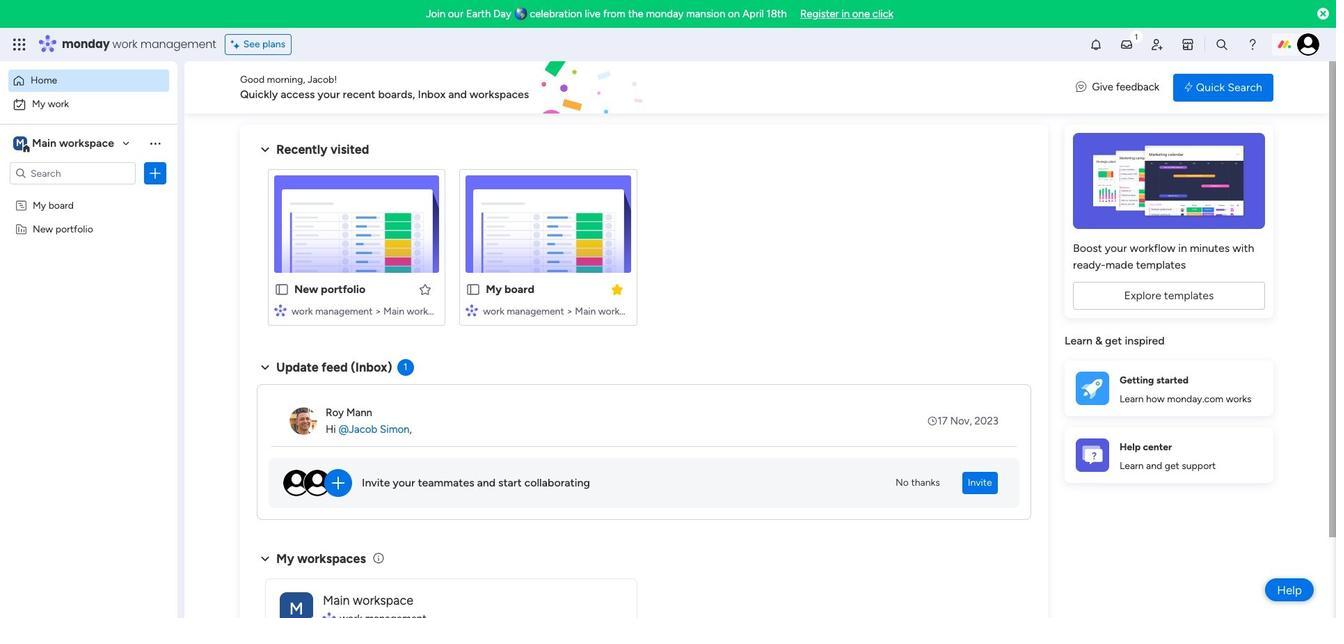 Task type: vqa. For each thing, say whether or not it's contained in the screenshot.
Workspace image
yes



Task type: describe. For each thing, give the bounding box(es) containing it.
1 vertical spatial workspace image
[[280, 592, 313, 618]]

add to favorites image
[[419, 282, 432, 296]]

public board image
[[274, 282, 290, 297]]

close my workspaces image
[[257, 550, 274, 567]]

2 vertical spatial option
[[0, 192, 178, 195]]

getting started element
[[1065, 360, 1274, 416]]

v2 user feedback image
[[1076, 80, 1087, 95]]

notifications image
[[1089, 38, 1103, 52]]

search everything image
[[1215, 38, 1229, 52]]

quick search results list box
[[257, 158, 1032, 342]]

help center element
[[1065, 427, 1274, 483]]

update feed image
[[1120, 38, 1134, 52]]

roy mann image
[[290, 407, 317, 435]]

close update feed (inbox) image
[[257, 359, 274, 376]]

remove from favorites image
[[610, 282, 624, 296]]

v2 bolt switch image
[[1185, 80, 1193, 95]]



Task type: locate. For each thing, give the bounding box(es) containing it.
select product image
[[13, 38, 26, 52]]

options image
[[148, 166, 162, 180]]

workspace selection element
[[13, 135, 116, 153]]

Search in workspace field
[[29, 165, 116, 181]]

templates image image
[[1078, 133, 1261, 229]]

1 element
[[397, 359, 414, 376]]

1 image
[[1131, 29, 1143, 44]]

0 horizontal spatial workspace image
[[13, 136, 27, 151]]

jacob simon image
[[1298, 33, 1320, 56]]

1 horizontal spatial workspace image
[[280, 592, 313, 618]]

option
[[8, 70, 169, 92], [8, 93, 169, 116], [0, 192, 178, 195]]

workspace image
[[13, 136, 27, 151], [280, 592, 313, 618]]

0 vertical spatial workspace image
[[13, 136, 27, 151]]

monday marketplace image
[[1181, 38, 1195, 52]]

help image
[[1246, 38, 1260, 52]]

list box
[[0, 190, 178, 428]]

0 vertical spatial option
[[8, 70, 169, 92]]

invite members image
[[1151, 38, 1165, 52]]

see plans image
[[231, 37, 243, 52]]

close recently visited image
[[257, 141, 274, 158]]

1 vertical spatial option
[[8, 93, 169, 116]]

workspace options image
[[148, 136, 162, 150]]

public board image
[[466, 282, 481, 297]]



